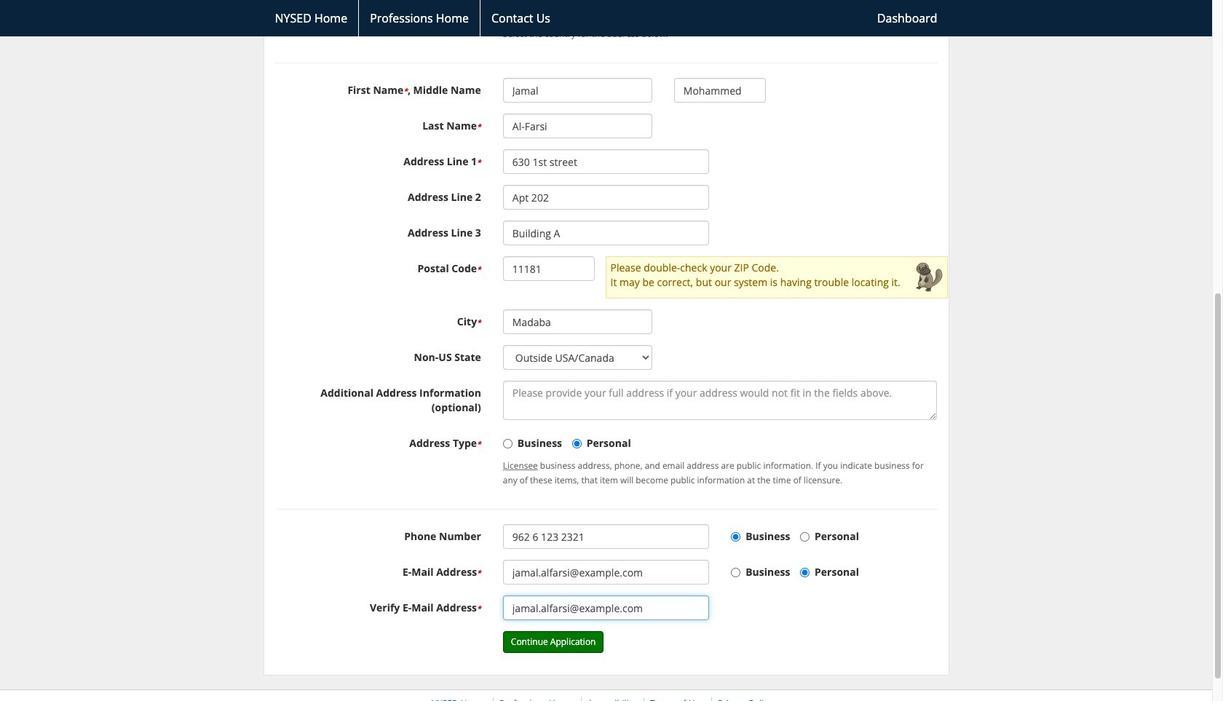 Task type: vqa. For each thing, say whether or not it's contained in the screenshot.
enter phone number (optional) text box on the bottom
yes



Task type: describe. For each thing, give the bounding box(es) containing it.
Address Line 1 text field
[[503, 149, 709, 174]]

Email text field
[[503, 560, 709, 585]]

Middle Name text field
[[674, 78, 766, 103]]

City text field
[[503, 310, 652, 334]]

Address Line 3 text field
[[503, 221, 709, 246]]

a picture of a platypus who is sad for failing to lookup your zip / postal code. image
[[915, 261, 944, 294]]

Enter phone number (optional) text field
[[503, 524, 709, 549]]

First Name text field
[[503, 78, 652, 103]]



Task type: locate. For each thing, give the bounding box(es) containing it.
Postal Code text field
[[503, 256, 595, 281]]

Address Line 2 text field
[[503, 185, 709, 210]]

None radio
[[572, 439, 582, 449], [731, 532, 741, 542], [800, 568, 810, 578], [572, 439, 582, 449], [731, 532, 741, 542], [800, 568, 810, 578]]

None submit
[[503, 631, 604, 653]]

Please re-enter your e-mail address. text field
[[503, 596, 709, 621]]

Last Name text field
[[503, 114, 652, 138]]

Please provide your full address if your address would not fit in the fields above. text field
[[503, 381, 938, 420]]

None radio
[[503, 439, 513, 449], [800, 532, 810, 542], [731, 568, 741, 578], [503, 439, 513, 449], [800, 532, 810, 542], [731, 568, 741, 578]]



